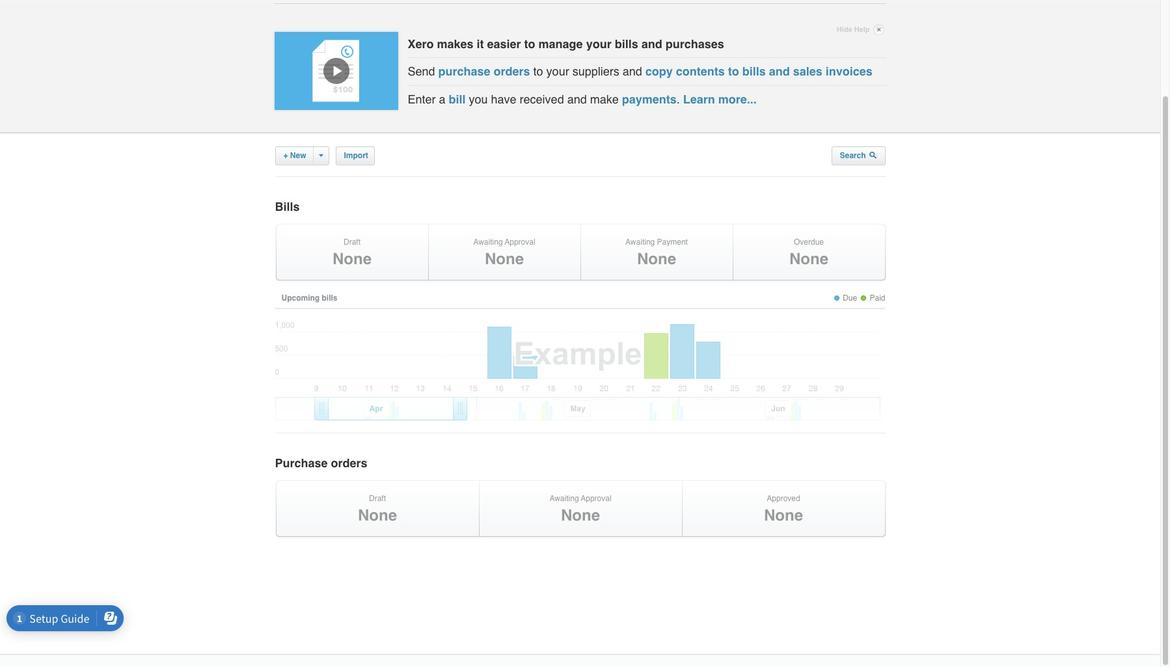 Task type: locate. For each thing, give the bounding box(es) containing it.
0 horizontal spatial awaiting approval none
[[473, 238, 535, 268]]

awaiting payment none
[[625, 238, 688, 268]]

1 horizontal spatial approval
[[581, 494, 612, 503]]

send purchase orders to your suppliers and copy                 contents to bills and sales invoices
[[408, 65, 873, 78]]

draft none for payment
[[333, 238, 372, 268]]

purchases
[[666, 37, 724, 50]]

approved
[[767, 494, 800, 503]]

it
[[477, 37, 484, 50]]

learn
[[683, 92, 715, 106]]

2 vertical spatial bills
[[322, 293, 337, 303]]

1 horizontal spatial bills
[[615, 37, 638, 50]]

payments link
[[622, 92, 677, 106]]

0 vertical spatial bills
[[615, 37, 638, 50]]

1 vertical spatial orders
[[331, 456, 367, 470]]

orders
[[494, 65, 530, 78], [331, 456, 367, 470]]

none
[[333, 250, 372, 268], [485, 250, 524, 268], [637, 250, 676, 268], [789, 250, 828, 268], [358, 506, 397, 525], [561, 506, 600, 525], [764, 506, 803, 525]]

draft for none
[[369, 494, 386, 503]]

a
[[439, 92, 446, 106]]

+ new link
[[275, 147, 329, 165]]

easier
[[487, 37, 521, 50]]

0 vertical spatial draft
[[344, 238, 361, 247]]

1 vertical spatial bills
[[742, 65, 766, 78]]

0 horizontal spatial your
[[546, 65, 569, 78]]

1 vertical spatial your
[[546, 65, 569, 78]]

orders right purchase
[[331, 456, 367, 470]]

bills up send purchase orders to your suppliers and copy                 contents to bills and sales invoices
[[615, 37, 638, 50]]

overdue none
[[789, 238, 828, 268]]

enter a bill you have received and make payments . learn more...
[[408, 92, 757, 106]]

1 vertical spatial awaiting approval none
[[550, 494, 612, 525]]

you
[[469, 92, 488, 106]]

0 vertical spatial draft none
[[333, 238, 372, 268]]

to up received
[[533, 65, 543, 78]]

copy                 contents to bills and sales invoices link
[[645, 65, 873, 78]]

0 vertical spatial your
[[586, 37, 612, 50]]

orders down "easier"
[[494, 65, 530, 78]]

0 horizontal spatial orders
[[331, 456, 367, 470]]

purchase
[[275, 456, 328, 470]]

approval for none
[[581, 494, 612, 503]]

search link
[[831, 147, 885, 165]]

1 vertical spatial approval
[[581, 494, 612, 503]]

bills right upcoming
[[322, 293, 337, 303]]

1 horizontal spatial draft
[[369, 494, 386, 503]]

awaiting approval none
[[473, 238, 535, 268], [550, 494, 612, 525]]

.
[[677, 92, 680, 106]]

due
[[843, 293, 857, 303]]

contents
[[676, 65, 725, 78]]

suppliers
[[572, 65, 619, 78]]

enter
[[408, 92, 436, 106]]

approved none
[[764, 494, 803, 525]]

bills up more...
[[742, 65, 766, 78]]

0 vertical spatial approval
[[505, 238, 535, 247]]

xero
[[408, 37, 434, 50]]

2 horizontal spatial awaiting
[[625, 238, 655, 247]]

+
[[283, 151, 288, 160]]

and
[[641, 37, 662, 50], [623, 65, 642, 78], [769, 65, 790, 78], [567, 92, 587, 106]]

draft
[[344, 238, 361, 247], [369, 494, 386, 503]]

1 horizontal spatial orders
[[494, 65, 530, 78]]

1 vertical spatial draft none
[[358, 494, 397, 525]]

1 horizontal spatial awaiting approval none
[[550, 494, 612, 525]]

sales
[[793, 65, 823, 78]]

2 horizontal spatial bills
[[742, 65, 766, 78]]

to
[[524, 37, 535, 50], [533, 65, 543, 78], [728, 65, 739, 78]]

draft none
[[333, 238, 372, 268], [358, 494, 397, 525]]

search
[[840, 151, 868, 160]]

your down manage
[[546, 65, 569, 78]]

1 horizontal spatial awaiting
[[550, 494, 579, 503]]

awaiting approval none for none
[[550, 494, 612, 525]]

to right "easier"
[[524, 37, 535, 50]]

and left copy
[[623, 65, 642, 78]]

0 horizontal spatial bills
[[322, 293, 337, 303]]

makes
[[437, 37, 474, 50]]

xero makes it easier to manage your bills and purchases
[[408, 37, 724, 50]]

your
[[586, 37, 612, 50], [546, 65, 569, 78]]

awaiting
[[473, 238, 503, 247], [625, 238, 655, 247], [550, 494, 579, 503]]

overdue
[[794, 238, 824, 247]]

paid
[[870, 293, 885, 303]]

awaiting for none
[[550, 494, 579, 503]]

payment
[[657, 238, 688, 247]]

0 horizontal spatial approval
[[505, 238, 535, 247]]

received
[[520, 92, 564, 106]]

0 horizontal spatial awaiting
[[473, 238, 503, 247]]

approval
[[505, 238, 535, 247], [581, 494, 612, 503]]

your up 'suppliers'
[[586, 37, 612, 50]]

draft none for none
[[358, 494, 397, 525]]

0 horizontal spatial draft
[[344, 238, 361, 247]]

1 vertical spatial draft
[[369, 494, 386, 503]]

0 vertical spatial awaiting approval none
[[473, 238, 535, 268]]

bills
[[615, 37, 638, 50], [742, 65, 766, 78], [322, 293, 337, 303]]

invoices
[[826, 65, 873, 78]]

bills
[[275, 200, 300, 214]]



Task type: describe. For each thing, give the bounding box(es) containing it.
hide help
[[837, 25, 870, 34]]

bill
[[449, 92, 466, 106]]

bill link
[[449, 92, 466, 106]]

make
[[590, 92, 619, 106]]

new
[[290, 151, 306, 160]]

1 horizontal spatial your
[[586, 37, 612, 50]]

awaiting inside awaiting payment none
[[625, 238, 655, 247]]

0 vertical spatial orders
[[494, 65, 530, 78]]

more...
[[718, 92, 757, 106]]

none inside awaiting payment none
[[637, 250, 676, 268]]

copy
[[645, 65, 673, 78]]

send
[[408, 65, 435, 78]]

payments
[[622, 92, 677, 106]]

manage
[[539, 37, 583, 50]]

and left the sales
[[769, 65, 790, 78]]

and left "make"
[[567, 92, 587, 106]]

have
[[491, 92, 516, 106]]

awaiting approval none for payment
[[473, 238, 535, 268]]

import link
[[336, 147, 375, 165]]

search image
[[869, 151, 877, 159]]

upcoming
[[281, 293, 320, 303]]

and up copy
[[641, 37, 662, 50]]

help
[[854, 25, 870, 34]]

approval for payment
[[505, 238, 535, 247]]

upcoming bills
[[281, 293, 337, 303]]

draft for payment
[[344, 238, 361, 247]]

purchase
[[438, 65, 490, 78]]

purchase orders
[[275, 456, 367, 470]]

import
[[344, 151, 368, 160]]

awaiting for payment
[[473, 238, 503, 247]]

hide help link
[[837, 22, 884, 37]]

hide
[[837, 25, 852, 34]]

+ new
[[283, 151, 306, 160]]

purchase orders link
[[438, 65, 530, 78]]

learn more... link
[[683, 92, 757, 106]]

to up more...
[[728, 65, 739, 78]]



Task type: vqa. For each thing, say whether or not it's contained in the screenshot.
invoices
yes



